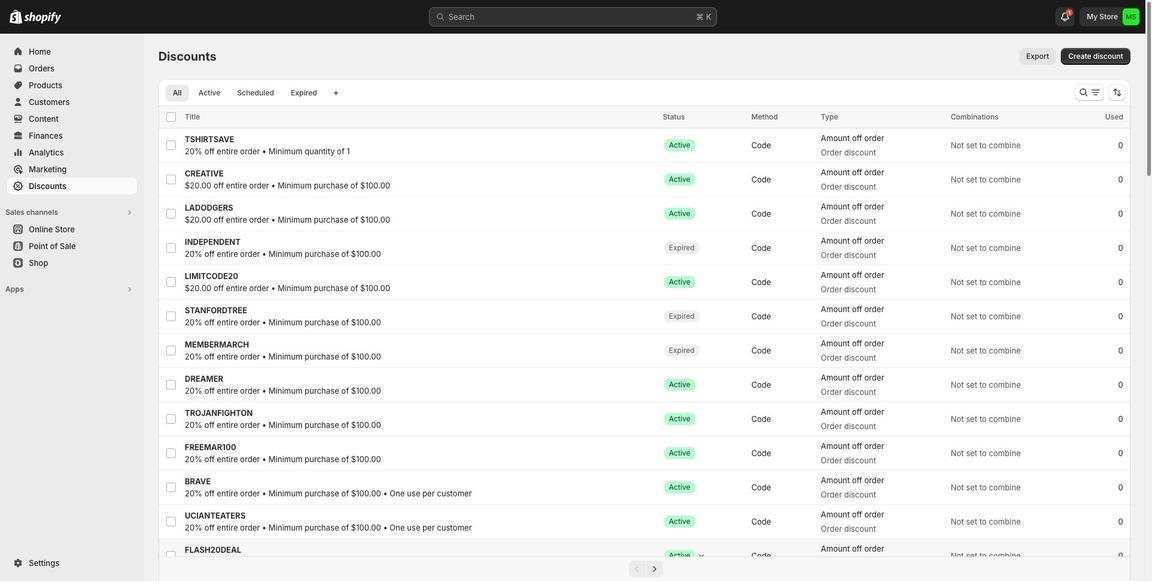 Task type: vqa. For each thing, say whether or not it's contained in the screenshot.
tab list
yes



Task type: describe. For each thing, give the bounding box(es) containing it.
pagination element
[[158, 556, 1131, 581]]



Task type: locate. For each thing, give the bounding box(es) containing it.
0 horizontal spatial shopify image
[[10, 10, 22, 24]]

1 horizontal spatial shopify image
[[24, 12, 61, 24]]

shopify image
[[10, 10, 22, 24], [24, 12, 61, 24]]

tab list
[[163, 84, 327, 101]]

my store image
[[1123, 8, 1140, 25]]



